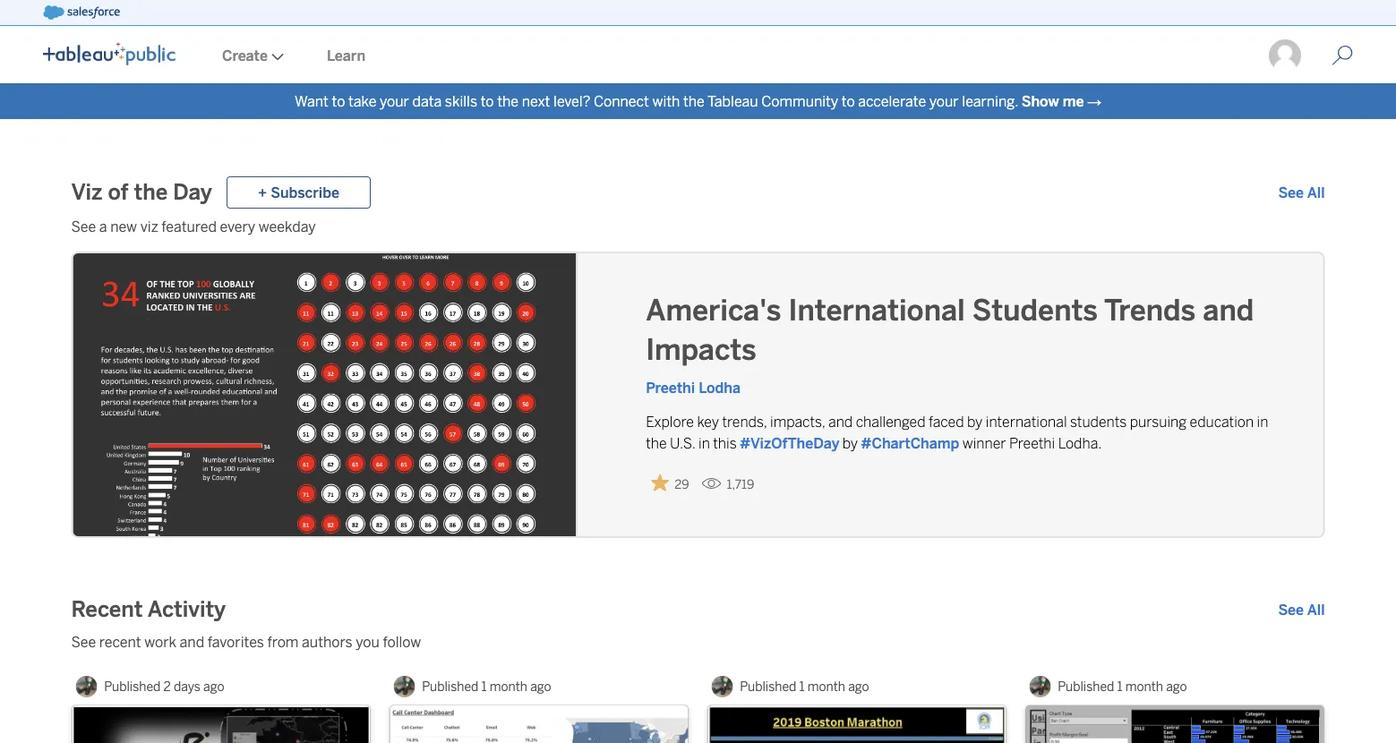 Task type: locate. For each thing, give the bounding box(es) containing it.
1 vertical spatial see all
[[1279, 602, 1325, 619]]

0 vertical spatial and
[[1203, 294, 1254, 328]]

2 vertical spatial and
[[180, 634, 204, 651]]

0 vertical spatial in
[[1257, 413, 1269, 430]]

want
[[295, 93, 329, 110]]

2 horizontal spatial rafael guevara jr image
[[712, 676, 733, 698]]

winner
[[963, 435, 1006, 452]]

follow
[[383, 634, 421, 651]]

trends,
[[722, 413, 767, 430]]

1 see all link from the top
[[1279, 182, 1325, 203]]

and for trends
[[1203, 294, 1254, 328]]

2 your from the left
[[930, 93, 959, 110]]

1 horizontal spatial month
[[808, 679, 846, 694]]

published
[[104, 679, 161, 694], [422, 679, 479, 694], [740, 679, 797, 694], [1058, 679, 1115, 694]]

1 1 from the left
[[482, 679, 487, 694]]

see all viz of the day element
[[1279, 182, 1325, 203]]

1 vertical spatial preethi
[[1010, 435, 1055, 452]]

1 horizontal spatial 1
[[800, 679, 805, 694]]

3 ago from the left
[[848, 679, 869, 694]]

connect
[[594, 93, 649, 110]]

1 horizontal spatial and
[[829, 413, 853, 430]]

month
[[490, 679, 528, 694], [808, 679, 846, 694], [1126, 679, 1164, 694]]

1 vertical spatial and
[[829, 413, 853, 430]]

work
[[144, 634, 176, 651]]

0 horizontal spatial preethi
[[646, 379, 695, 396]]

2 see all from the top
[[1279, 602, 1325, 619]]

1 published 1 month ago from the left
[[422, 679, 551, 694]]

in right education
[[1257, 413, 1269, 430]]

0 horizontal spatial to
[[332, 93, 345, 110]]

see for see recent work and favorites from authors you follow element
[[71, 634, 96, 651]]

the down explore
[[646, 435, 667, 452]]

1 horizontal spatial rafael guevara jr image
[[394, 676, 415, 698]]

international
[[789, 294, 965, 328]]

u.s.
[[670, 435, 696, 452]]

2 published 1 month ago from the left
[[740, 679, 869, 694]]

0 vertical spatial see all
[[1279, 184, 1325, 201]]

see all
[[1279, 184, 1325, 201], [1279, 602, 1325, 619]]

+
[[258, 184, 267, 201]]

→
[[1088, 93, 1102, 110]]

1 vertical spatial see all link
[[1279, 599, 1325, 621]]

days
[[174, 679, 201, 694]]

1 for rafael guevara jr image on the right bottom of the page
[[1118, 679, 1123, 694]]

rafael guevara jr image left published 2 days ago
[[76, 676, 97, 698]]

0 horizontal spatial published 1 month ago
[[422, 679, 551, 694]]

1 month from the left
[[490, 679, 528, 694]]

1 horizontal spatial to
[[481, 93, 494, 110]]

and inside america's international students trends and impacts
[[1203, 294, 1254, 328]]

2 all from the top
[[1308, 602, 1325, 619]]

published 1 month ago for 1st rafael guevara jr icon from right
[[740, 679, 869, 694]]

by up winner in the right bottom of the page
[[968, 413, 983, 430]]

2 horizontal spatial to
[[842, 93, 855, 110]]

subscribe
[[271, 184, 339, 201]]

and for impacts,
[[829, 413, 853, 430]]

1 vertical spatial by
[[843, 435, 858, 452]]

1 for 1st rafael guevara jr icon from right
[[800, 679, 805, 694]]

by down challenged
[[843, 435, 858, 452]]

3 1 from the left
[[1118, 679, 1123, 694]]

2 horizontal spatial month
[[1126, 679, 1164, 694]]

0 horizontal spatial month
[[490, 679, 528, 694]]

2 horizontal spatial published 1 month ago
[[1058, 679, 1187, 694]]

see
[[1279, 184, 1304, 201], [71, 218, 96, 235], [1279, 602, 1304, 619], [71, 634, 96, 651]]

to right "skills"
[[481, 93, 494, 110]]

0 horizontal spatial by
[[843, 435, 858, 452]]

recent
[[99, 634, 141, 651]]

3 published 1 month ago from the left
[[1058, 679, 1187, 694]]

1 all from the top
[[1308, 184, 1325, 201]]

the
[[497, 93, 519, 110], [683, 93, 705, 110], [134, 180, 168, 205], [646, 435, 667, 452]]

1 horizontal spatial in
[[1257, 413, 1269, 430]]

preethi lodha
[[646, 379, 741, 396]]

rafael guevara jr image down follow
[[394, 676, 415, 698]]

1 horizontal spatial by
[[968, 413, 983, 430]]

0 horizontal spatial rafael guevara jr image
[[76, 676, 97, 698]]

to left the accelerate
[[842, 93, 855, 110]]

2 published from the left
[[422, 679, 479, 694]]

ago
[[203, 679, 224, 694], [530, 679, 551, 694], [848, 679, 869, 694], [1166, 679, 1187, 694]]

4 ago from the left
[[1166, 679, 1187, 694]]

0 horizontal spatial your
[[380, 93, 409, 110]]

3 month from the left
[[1126, 679, 1164, 694]]

learning.
[[962, 93, 1019, 110]]

faced
[[929, 413, 964, 430]]

and right the work
[[180, 634, 204, 651]]

next
[[522, 93, 550, 110]]

lodha
[[699, 379, 741, 396]]

recent
[[71, 597, 143, 623]]

and inside "explore key trends, impacts, and challenged faced by international students pursuing education in the u.s. in this #vizoftheday by #chartchamp winner preethi lodha."
[[829, 413, 853, 430]]

create
[[222, 47, 268, 64]]

1 horizontal spatial published 1 month ago
[[740, 679, 869, 694]]

tableau
[[708, 93, 758, 110]]

see all for the see all recent activity element
[[1279, 602, 1325, 619]]

published 1 month ago for 2nd rafael guevara jr icon from right
[[422, 679, 551, 694]]

0 vertical spatial see all link
[[1279, 182, 1325, 203]]

activity
[[148, 597, 226, 623]]

2 rafael guevara jr image from the left
[[394, 676, 415, 698]]

go to search image
[[1311, 45, 1375, 66]]

the left next
[[497, 93, 519, 110]]

preethi up explore
[[646, 379, 695, 396]]

0 vertical spatial by
[[968, 413, 983, 430]]

1 vertical spatial all
[[1308, 602, 1325, 619]]

published 1 month ago
[[422, 679, 551, 694], [740, 679, 869, 694], [1058, 679, 1187, 694]]

2 month from the left
[[808, 679, 846, 694]]

see all for see all viz of the day element
[[1279, 184, 1325, 201]]

1 horizontal spatial your
[[930, 93, 959, 110]]

in
[[1257, 413, 1269, 430], [699, 435, 710, 452]]

to
[[332, 93, 345, 110], [481, 93, 494, 110], [842, 93, 855, 110]]

and
[[1203, 294, 1254, 328], [829, 413, 853, 430], [180, 634, 204, 651]]

1 for 2nd rafael guevara jr icon from right
[[482, 679, 487, 694]]

1,719 views element
[[695, 470, 762, 499]]

Remove Favorite button
[[646, 469, 695, 498]]

your left learning.
[[930, 93, 959, 110]]

key
[[697, 413, 719, 430]]

see a new viz featured every weekday
[[71, 218, 316, 235]]

your right take
[[380, 93, 409, 110]]

show me link
[[1022, 93, 1084, 110]]

level?
[[554, 93, 591, 110]]

the inside "explore key trends, impacts, and challenged faced by international students pursuing education in the u.s. in this #vizoftheday by #chartchamp winner preethi lodha."
[[646, 435, 667, 452]]

0 horizontal spatial in
[[699, 435, 710, 452]]

challenged
[[856, 413, 926, 430]]

1 see all from the top
[[1279, 184, 1325, 201]]

preethi down "international"
[[1010, 435, 1055, 452]]

by
[[968, 413, 983, 430], [843, 435, 858, 452]]

learn link
[[305, 28, 387, 83]]

1 published from the left
[[104, 679, 161, 694]]

4 published from the left
[[1058, 679, 1115, 694]]

2 horizontal spatial and
[[1203, 294, 1254, 328]]

3 published from the left
[[740, 679, 797, 694]]

pursuing
[[1130, 413, 1187, 430]]

preethi
[[646, 379, 695, 396], [1010, 435, 1055, 452]]

2 1 from the left
[[800, 679, 805, 694]]

1 ago from the left
[[203, 679, 224, 694]]

to left take
[[332, 93, 345, 110]]

see for see all viz of the day element
[[1279, 184, 1304, 201]]

rafael guevara jr image down see recent work and favorites from authors you follow element
[[712, 676, 733, 698]]

1 horizontal spatial preethi
[[1010, 435, 1055, 452]]

see recent work and favorites from authors you follow element
[[71, 632, 1325, 653]]

1 vertical spatial in
[[699, 435, 710, 452]]

a
[[99, 218, 107, 235]]

the right of
[[134, 180, 168, 205]]

2 horizontal spatial 1
[[1118, 679, 1123, 694]]

preethi inside "explore key trends, impacts, and challenged faced by international students pursuing education in the u.s. in this #vizoftheday by #chartchamp winner preethi lodha."
[[1010, 435, 1055, 452]]

1 your from the left
[[380, 93, 409, 110]]

salesforce logo image
[[43, 5, 120, 20]]

and right impacts,
[[829, 413, 853, 430]]

and right trends
[[1203, 294, 1254, 328]]

your
[[380, 93, 409, 110], [930, 93, 959, 110]]

0 vertical spatial all
[[1308, 184, 1325, 201]]

0 horizontal spatial 1
[[482, 679, 487, 694]]

take
[[348, 93, 377, 110]]

the inside heading
[[134, 180, 168, 205]]

rafael guevara jr image
[[76, 676, 97, 698], [394, 676, 415, 698], [712, 676, 733, 698]]

#chartchamp
[[861, 435, 960, 452]]

every
[[220, 218, 255, 235]]

all
[[1308, 184, 1325, 201], [1308, 602, 1325, 619]]

tara.schultz image
[[1268, 38, 1303, 73]]

in left this
[[699, 435, 710, 452]]

see all link
[[1279, 182, 1325, 203], [1279, 599, 1325, 621]]

all for the see all recent activity element
[[1308, 602, 1325, 619]]

0 vertical spatial preethi
[[646, 379, 695, 396]]

1
[[482, 679, 487, 694], [800, 679, 805, 694], [1118, 679, 1123, 694]]

show
[[1022, 93, 1059, 110]]

2 ago from the left
[[530, 679, 551, 694]]

america's international students trends and impacts
[[646, 294, 1254, 367]]

all for see all viz of the day element
[[1308, 184, 1325, 201]]

+ subscribe
[[258, 184, 339, 201]]

featured
[[162, 218, 217, 235]]

1,719
[[727, 477, 755, 492]]

2
[[163, 679, 171, 694]]

lodha.
[[1059, 435, 1102, 452]]

community
[[762, 93, 839, 110]]



Task type: describe. For each thing, give the bounding box(es) containing it.
#chartchamp link
[[861, 435, 960, 452]]

viz of the day
[[71, 180, 212, 205]]

logo image
[[43, 42, 176, 65]]

authors
[[302, 634, 353, 651]]

published 1 month ago for rafael guevara jr image on the right bottom of the page
[[1058, 679, 1187, 694]]

new
[[110, 218, 137, 235]]

#vizoftheday
[[740, 435, 840, 452]]

trends
[[1105, 294, 1196, 328]]

day
[[173, 180, 212, 205]]

preethi lodha link
[[646, 379, 741, 396]]

accelerate
[[858, 93, 926, 110]]

1 rafael guevara jr image from the left
[[76, 676, 97, 698]]

students
[[1070, 413, 1127, 430]]

of
[[108, 180, 129, 205]]

with
[[653, 93, 680, 110]]

published for 2nd rafael guevara jr icon from right
[[422, 679, 479, 694]]

3 rafael guevara jr image from the left
[[712, 676, 733, 698]]

explore key trends, impacts, and challenged faced by international students pursuing education in the u.s. in this #vizoftheday by #chartchamp winner preethi lodha.
[[646, 413, 1269, 452]]

1 to from the left
[[332, 93, 345, 110]]

recent activity heading
[[71, 596, 226, 624]]

#vizoftheday link
[[740, 435, 840, 452]]

from
[[267, 634, 299, 651]]

international
[[986, 413, 1067, 430]]

recent activity
[[71, 597, 226, 623]]

me
[[1063, 93, 1084, 110]]

students
[[973, 294, 1098, 328]]

viz
[[71, 180, 102, 205]]

published 2 days ago
[[104, 679, 224, 694]]

2 see all link from the top
[[1279, 599, 1325, 621]]

ago for rafael guevara jr image on the right bottom of the page
[[1166, 679, 1187, 694]]

see a new viz featured every weekday element
[[71, 216, 1325, 237]]

+ subscribe button
[[227, 176, 371, 209]]

month for 2nd rafael guevara jr icon from right
[[490, 679, 528, 694]]

3 to from the left
[[842, 93, 855, 110]]

published for rafael guevara jr image on the right bottom of the page
[[1058, 679, 1115, 694]]

see for see a new viz featured every weekday element
[[71, 218, 96, 235]]

you
[[356, 634, 380, 651]]

america's
[[646, 294, 782, 328]]

see all recent activity element
[[1279, 599, 1325, 621]]

viz
[[140, 218, 158, 235]]

weekday
[[259, 218, 316, 235]]

data
[[412, 93, 442, 110]]

impacts
[[646, 333, 757, 367]]

favorites
[[208, 634, 264, 651]]

education
[[1190, 413, 1254, 430]]

ago for 1st rafael guevara jr icon from right
[[848, 679, 869, 694]]

see for the see all recent activity element
[[1279, 602, 1304, 619]]

published for 1st rafael guevara jr icon from right
[[740, 679, 797, 694]]

viz of the day heading
[[71, 178, 212, 207]]

learn
[[327, 47, 366, 64]]

month for rafael guevara jr image on the right bottom of the page
[[1126, 679, 1164, 694]]

ago for first rafael guevara jr icon
[[203, 679, 224, 694]]

this
[[713, 435, 737, 452]]

want to take your data skills to the next level? connect with the tableau community to accelerate your learning. show me →
[[295, 93, 1102, 110]]

impacts,
[[770, 413, 826, 430]]

month for 1st rafael guevara jr icon from right
[[808, 679, 846, 694]]

2 to from the left
[[481, 93, 494, 110]]

the right the with
[[683, 93, 705, 110]]

skills
[[445, 93, 477, 110]]

29
[[675, 477, 689, 492]]

ago for 2nd rafael guevara jr icon from right
[[530, 679, 551, 694]]

0 horizontal spatial and
[[180, 634, 204, 651]]

explore
[[646, 413, 694, 430]]

published for first rafael guevara jr icon
[[104, 679, 161, 694]]

rafael guevara jr image
[[1030, 676, 1051, 698]]

america's international students trends and impacts link
[[646, 291, 1273, 370]]

create button
[[201, 28, 305, 83]]

see recent work and favorites from authors you follow
[[71, 634, 421, 651]]



Task type: vqa. For each thing, say whether or not it's contained in the screenshot.
List options menu
no



